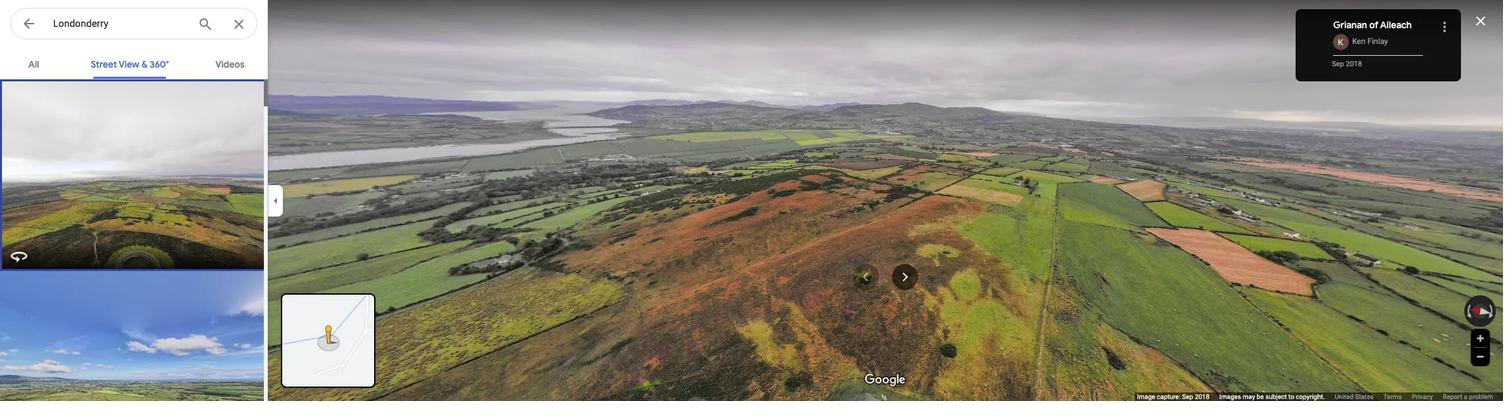Task type: describe. For each thing, give the bounding box(es) containing it.
ken finlay
[[1353, 37, 1389, 46]]

image capture: sep 2018
[[1138, 393, 1210, 401]]

privacy
[[1413, 393, 1434, 401]]

image
[[1138, 393, 1156, 401]]

terms button
[[1384, 393, 1403, 401]]

videos button
[[205, 47, 255, 79]]

be
[[1257, 393, 1265, 401]]

all
[[28, 58, 39, 70]]

ken
[[1353, 37, 1366, 46]]

google maps element
[[0, 0, 1504, 401]]

images may be subject to copyright.
[[1220, 393, 1325, 401]]

grianan
[[1334, 19, 1368, 31]]

united states
[[1335, 393, 1374, 401]]

united
[[1335, 393, 1354, 401]]

zoom out image
[[1476, 352, 1486, 362]]

problem
[[1470, 393, 1494, 401]]

capture:
[[1157, 393, 1181, 401]]

0 vertical spatial 2018
[[1347, 60, 1363, 68]]

view ken finlay's profile image
[[1334, 34, 1350, 50]]

copyright.
[[1297, 393, 1325, 401]]

photos of grianan of aileach main content
[[0, 47, 268, 401]]

grianan of aileach
[[1334, 19, 1413, 31]]

report
[[1444, 393, 1463, 401]]

to
[[1289, 393, 1295, 401]]

all button
[[13, 47, 55, 79]]

tab list inside google maps element
[[0, 47, 268, 79]]

collapse side panel image
[[269, 193, 283, 208]]

street
[[91, 58, 117, 70]]

terms
[[1384, 393, 1403, 401]]

report a problem
[[1444, 393, 1494, 401]]


[[21, 14, 37, 33]]

states
[[1356, 393, 1374, 401]]

view
[[119, 58, 139, 70]]

360°
[[150, 58, 169, 70]]

&
[[142, 58, 148, 70]]

finlay
[[1368, 37, 1389, 46]]



Task type: locate. For each thing, give the bounding box(es) containing it.
videos
[[216, 58, 245, 70]]

of
[[1370, 19, 1379, 31]]

2018 down ken
[[1347, 60, 1363, 68]]

1 horizontal spatial sep
[[1333, 60, 1345, 68]]

privacy button
[[1413, 393, 1434, 401]]

zoom in image
[[1476, 334, 1486, 343]]

street view & 360° button
[[80, 47, 180, 79]]

photo 2 image
[[0, 271, 267, 401]]

report a problem link
[[1444, 393, 1494, 401]]

2018 left images
[[1195, 393, 1210, 401]]

1 vertical spatial sep
[[1183, 393, 1194, 401]]

a
[[1465, 393, 1468, 401]]

footer
[[1138, 393, 1504, 401]]

 button
[[11, 8, 47, 42]]

street view & 360°
[[91, 58, 169, 70]]

may
[[1243, 393, 1256, 401]]

1 vertical spatial 2018
[[1195, 393, 1210, 401]]

sep right capture:
[[1183, 393, 1194, 401]]

aileach
[[1381, 19, 1413, 31]]

none field inside the londonderry "field"
[[53, 16, 187, 32]]

tab list
[[0, 47, 268, 79]]

tab list containing all
[[0, 47, 268, 79]]

footer containing image capture: sep 2018
[[1138, 393, 1504, 401]]

None field
[[53, 16, 187, 32]]

footer inside google maps element
[[1138, 393, 1504, 401]]

images
[[1220, 393, 1242, 401]]

1 horizontal spatial 2018
[[1347, 60, 1363, 68]]

ken finlay link
[[1353, 37, 1389, 46]]

sep
[[1333, 60, 1345, 68], [1183, 393, 1194, 401]]

0 horizontal spatial sep
[[1183, 393, 1194, 401]]

interactive map image
[[282, 295, 374, 387]]

Londonderry field
[[11, 8, 257, 40]]

united states button
[[1335, 393, 1374, 401]]

sep 2018
[[1333, 60, 1363, 68]]

subject
[[1266, 393, 1287, 401]]

2018
[[1347, 60, 1363, 68], [1195, 393, 1210, 401]]

0 horizontal spatial 2018
[[1195, 393, 1210, 401]]

 search field
[[11, 8, 268, 42]]

sep down the view ken finlay's profile image
[[1333, 60, 1345, 68]]

0 vertical spatial sep
[[1333, 60, 1345, 68]]



Task type: vqa. For each thing, say whether or not it's contained in the screenshot.
the "2018" to the bottom
yes



